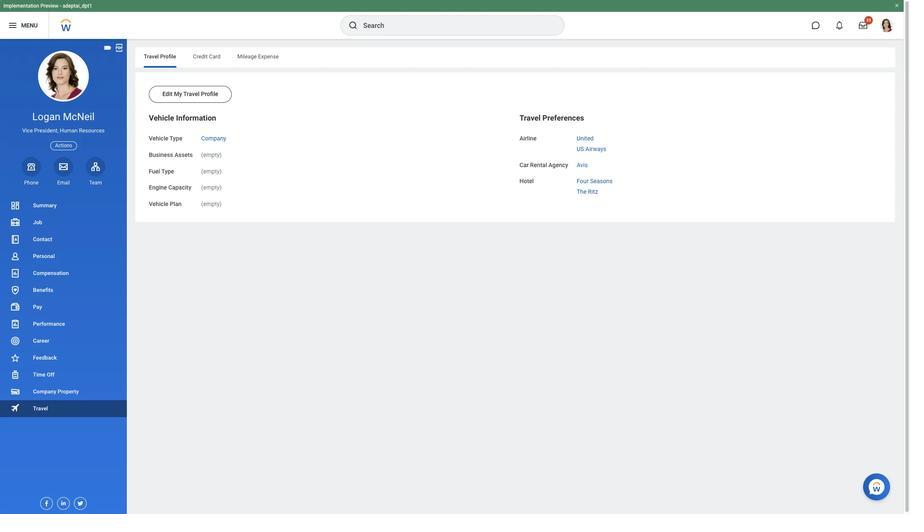 Task type: vqa. For each thing, say whether or not it's contained in the screenshot.
Four Seasons
yes



Task type: describe. For each thing, give the bounding box(es) containing it.
the ritz
[[577, 188, 598, 195]]

tab list containing travel profile
[[135, 47, 896, 68]]

menu button
[[0, 12, 49, 39]]

my
[[174, 91, 182, 97]]

company for company property
[[33, 388, 56, 395]]

implementation
[[3, 3, 39, 9]]

view team image
[[91, 162, 101, 172]]

justify image
[[8, 20, 18, 30]]

career link
[[0, 333, 127, 349]]

benefits
[[33, 287, 53, 293]]

job link
[[0, 214, 127, 231]]

33 button
[[854, 16, 873, 35]]

seasons
[[590, 178, 613, 185]]

edit my travel profile button
[[149, 86, 232, 103]]

notifications large image
[[836, 21, 844, 30]]

four
[[577, 178, 589, 185]]

united
[[577, 135, 594, 142]]

travel image
[[10, 403, 20, 413]]

car
[[520, 161, 529, 168]]

mileage
[[237, 53, 257, 60]]

linkedin image
[[58, 498, 67, 506]]

plan
[[170, 201, 182, 207]]

property
[[58, 388, 79, 395]]

preferences
[[543, 113, 584, 122]]

tag image
[[103, 43, 113, 52]]

airways
[[586, 145, 607, 152]]

0 horizontal spatial profile
[[160, 53, 176, 60]]

travel preferences group
[[520, 113, 882, 196]]

email button
[[54, 157, 73, 186]]

phone logan mcneil element
[[22, 179, 41, 186]]

mileage expense
[[237, 53, 279, 60]]

company property
[[33, 388, 79, 395]]

phone button
[[22, 157, 41, 186]]

team link
[[86, 157, 105, 186]]

human
[[60, 127, 78, 134]]

personal image
[[10, 251, 20, 261]]

menu banner
[[0, 0, 904, 39]]

feedback link
[[0, 349, 127, 366]]

time off image
[[10, 370, 20, 380]]

mcneil
[[63, 111, 95, 123]]

capacity
[[168, 184, 191, 191]]

off
[[47, 371, 55, 378]]

business assets
[[149, 151, 193, 158]]

twitter image
[[74, 498, 84, 507]]

compensation image
[[10, 268, 20, 278]]

four seasons
[[577, 178, 613, 185]]

Search Workday  search field
[[363, 16, 547, 35]]

performance link
[[0, 316, 127, 333]]

edit
[[162, 91, 173, 97]]

preview
[[40, 3, 58, 9]]

email
[[57, 180, 70, 186]]

inbox large image
[[859, 21, 868, 30]]

ritz
[[588, 188, 598, 195]]

business
[[149, 151, 173, 158]]

adeptai_dpt1
[[63, 3, 92, 9]]

(empty) for fuel type
[[201, 168, 222, 175]]

information
[[176, 113, 216, 122]]

agency
[[549, 161, 568, 168]]

company property link
[[0, 383, 127, 400]]

contact
[[33, 236, 52, 242]]

resources
[[79, 127, 105, 134]]

company for company
[[201, 135, 226, 142]]

expense
[[258, 53, 279, 60]]

personal
[[33, 253, 55, 259]]

travel preferences
[[520, 113, 584, 122]]

actions
[[55, 142, 72, 148]]

travel for travel
[[33, 405, 48, 412]]

benefits image
[[10, 285, 20, 295]]

engine
[[149, 184, 167, 191]]

logan
[[32, 111, 60, 123]]

career image
[[10, 336, 20, 346]]

travel inside button
[[183, 91, 200, 97]]

credit
[[193, 53, 208, 60]]

the ritz link
[[577, 187, 598, 195]]

summary image
[[10, 201, 20, 211]]

feedback
[[33, 355, 57, 361]]

company property image
[[10, 387, 20, 397]]

team
[[89, 180, 102, 186]]

contact image
[[10, 234, 20, 245]]

united link
[[577, 133, 594, 142]]

fuel
[[149, 168, 160, 175]]



Task type: locate. For each thing, give the bounding box(es) containing it.
time off link
[[0, 366, 127, 383]]

time off
[[33, 371, 55, 378]]

(empty) for engine capacity
[[201, 184, 222, 191]]

the
[[577, 188, 587, 195]]

edit my travel profile
[[162, 91, 218, 97]]

2 items selected list from the top
[[577, 176, 626, 196]]

company
[[201, 135, 226, 142], [33, 388, 56, 395]]

fuel type
[[149, 168, 174, 175]]

0 vertical spatial vehicle
[[149, 113, 174, 122]]

-
[[60, 3, 61, 9]]

33
[[867, 18, 871, 22]]

job
[[33, 219, 42, 226]]

four seasons link
[[577, 176, 613, 185]]

logan mcneil
[[32, 111, 95, 123]]

company inside vehicle information group
[[201, 135, 226, 142]]

type right fuel
[[161, 168, 174, 175]]

0 horizontal spatial company
[[33, 388, 56, 395]]

implementation preview -   adeptai_dpt1
[[3, 3, 92, 9]]

profile up information
[[201, 91, 218, 97]]

tab list
[[135, 47, 896, 68]]

3 (empty) from the top
[[201, 184, 222, 191]]

company down information
[[201, 135, 226, 142]]

travel profile
[[144, 53, 176, 60]]

company down the time off
[[33, 388, 56, 395]]

1 vehicle from the top
[[149, 113, 174, 122]]

profile
[[160, 53, 176, 60], [201, 91, 218, 97]]

close environment banner image
[[895, 3, 900, 8]]

0 vertical spatial profile
[[160, 53, 176, 60]]

items selected list containing united
[[577, 133, 620, 153]]

2 vertical spatial vehicle
[[149, 201, 168, 207]]

travel for travel profile
[[144, 53, 159, 60]]

vehicle information
[[149, 113, 216, 122]]

compensation
[[33, 270, 69, 276]]

company link
[[201, 133, 226, 142]]

performance
[[33, 321, 65, 327]]

navigation pane region
[[0, 39, 127, 514]]

mail image
[[58, 162, 69, 172]]

3 vehicle from the top
[[149, 201, 168, 207]]

team logan mcneil element
[[86, 179, 105, 186]]

benefits link
[[0, 282, 127, 299]]

company inside "navigation pane" region
[[33, 388, 56, 395]]

list
[[0, 197, 127, 417]]

profile inside button
[[201, 91, 218, 97]]

pay image
[[10, 302, 20, 312]]

vehicle up business
[[149, 135, 168, 142]]

list containing summary
[[0, 197, 127, 417]]

type for vehicle type
[[170, 135, 182, 142]]

(empty)
[[201, 151, 222, 158], [201, 168, 222, 175], [201, 184, 222, 191], [201, 201, 222, 207]]

menu
[[21, 22, 38, 29]]

avis link
[[577, 160, 588, 168]]

0 vertical spatial items selected list
[[577, 133, 620, 153]]

type up business assets
[[170, 135, 182, 142]]

time
[[33, 371, 45, 378]]

avis
[[577, 161, 588, 168]]

2 (empty) from the top
[[201, 168, 222, 175]]

travel inside "navigation pane" region
[[33, 405, 48, 412]]

1 vertical spatial items selected list
[[577, 176, 626, 196]]

1 vertical spatial type
[[161, 168, 174, 175]]

personal link
[[0, 248, 127, 265]]

items selected list for airline
[[577, 133, 620, 153]]

items selected list for hotel
[[577, 176, 626, 196]]

assets
[[175, 151, 193, 158]]

us airways
[[577, 145, 607, 152]]

travel for travel preferences
[[520, 113, 541, 122]]

items selected list containing four seasons
[[577, 176, 626, 196]]

type
[[170, 135, 182, 142], [161, 168, 174, 175]]

card
[[209, 53, 221, 60]]

airline
[[520, 135, 537, 142]]

job image
[[10, 217, 20, 228]]

hotel
[[520, 178, 534, 185]]

pay link
[[0, 299, 127, 316]]

2 vehicle from the top
[[149, 135, 168, 142]]

items selected list
[[577, 133, 620, 153], [577, 176, 626, 196]]

us
[[577, 145, 584, 152]]

travel link
[[0, 400, 127, 417]]

search image
[[348, 20, 358, 30]]

profile logan mcneil image
[[880, 19, 894, 34]]

vehicle up vehicle type
[[149, 113, 174, 122]]

credit card
[[193, 53, 221, 60]]

(empty) for vehicle plan
[[201, 201, 222, 207]]

vehicle type
[[149, 135, 182, 142]]

1 horizontal spatial profile
[[201, 91, 218, 97]]

summary link
[[0, 197, 127, 214]]

vice
[[22, 127, 33, 134]]

1 vertical spatial vehicle
[[149, 135, 168, 142]]

0 vertical spatial company
[[201, 135, 226, 142]]

vehicle down engine
[[149, 201, 168, 207]]

1 horizontal spatial company
[[201, 135, 226, 142]]

view printable version (pdf) image
[[115, 43, 124, 52]]

president,
[[34, 127, 58, 134]]

vice president, human resources
[[22, 127, 105, 134]]

us airways link
[[577, 144, 607, 152]]

0 vertical spatial type
[[170, 135, 182, 142]]

travel preferences button
[[520, 113, 584, 122]]

travel inside group
[[520, 113, 541, 122]]

facebook image
[[41, 498, 50, 507]]

1 vertical spatial company
[[33, 388, 56, 395]]

compensation link
[[0, 265, 127, 282]]

feedback image
[[10, 353, 20, 363]]

(empty) for business assets
[[201, 151, 222, 158]]

vehicle plan
[[149, 201, 182, 207]]

pay
[[33, 304, 42, 310]]

type for fuel type
[[161, 168, 174, 175]]

contact link
[[0, 231, 127, 248]]

vehicle for vehicle type
[[149, 135, 168, 142]]

career
[[33, 338, 49, 344]]

car rental agency
[[520, 161, 568, 168]]

1 items selected list from the top
[[577, 133, 620, 153]]

phone
[[24, 180, 39, 186]]

vehicle for vehicle plan
[[149, 201, 168, 207]]

actions button
[[50, 141, 77, 150]]

1 (empty) from the top
[[201, 151, 222, 158]]

vehicle for vehicle information
[[149, 113, 174, 122]]

phone image
[[25, 162, 37, 172]]

engine capacity
[[149, 184, 191, 191]]

vehicle information button
[[149, 113, 216, 122]]

profile left credit
[[160, 53, 176, 60]]

4 (empty) from the top
[[201, 201, 222, 207]]

vehicle information group
[[149, 113, 511, 208]]

performance image
[[10, 319, 20, 329]]

rental
[[530, 161, 547, 168]]

summary
[[33, 202, 57, 209]]

1 vertical spatial profile
[[201, 91, 218, 97]]

email logan mcneil element
[[54, 179, 73, 186]]



